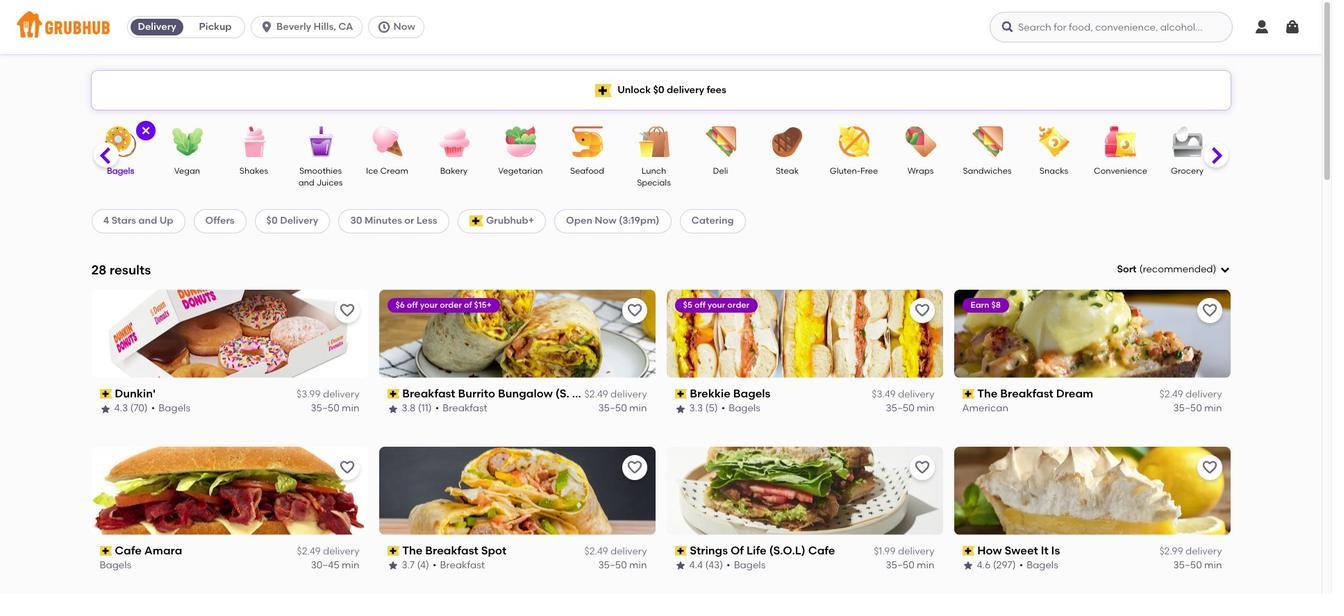 Task type: describe. For each thing, give the bounding box(es) containing it.
bakery image
[[430, 126, 478, 157]]

(4)
[[417, 560, 429, 571]]

svg image
[[1285, 19, 1301, 35]]

breakfast burrito bungalow (s. robertson blvd)
[[402, 387, 659, 400]]

is
[[1052, 544, 1061, 557]]

bagels right brekkie on the bottom right of page
[[734, 387, 771, 400]]

3.8 (11)
[[402, 403, 432, 414]]

stars
[[112, 215, 136, 227]]

(11)
[[418, 403, 432, 414]]

$2.49 for the breakfast spot
[[585, 545, 608, 557]]

$2.49 for breakfast burrito bungalow (s. robertson blvd)
[[585, 388, 608, 400]]

cream
[[380, 166, 409, 176]]

subscription pass image for the breakfast spot
[[387, 546, 400, 556]]

free
[[861, 166, 878, 176]]

strings of life (s.o.l) cafe  logo image
[[667, 447, 943, 535]]

• for how sweet it is
[[1020, 560, 1024, 571]]

35–50 for how sweet it is
[[1174, 560, 1203, 571]]

subscription pass image for strings of life (s.o.l) cafe
[[675, 546, 687, 556]]

star icon image for breakfast burrito bungalow (s. robertson blvd)
[[387, 403, 398, 414]]

save this restaurant image for dunkin'
[[339, 302, 355, 319]]

bagels right (70)
[[159, 403, 190, 414]]

$2.49 delivery for bungalow
[[585, 388, 647, 400]]

amara
[[144, 544, 182, 557]]

• for brekkie bagels
[[722, 403, 726, 414]]

Search for food, convenience, alcohol... search field
[[990, 12, 1233, 42]]

snacks image
[[1030, 126, 1079, 157]]

gluten free image
[[830, 126, 879, 157]]

sort ( recommended )
[[1118, 263, 1217, 275]]

4.4 (43)
[[690, 560, 723, 571]]

bagels image
[[96, 126, 145, 157]]

$8
[[992, 300, 1001, 310]]

the breakfast spot logo image
[[379, 447, 656, 535]]

35–50 min for dunkin'
[[311, 403, 360, 414]]

seafood
[[570, 166, 604, 176]]

the for the breakfast dream
[[978, 387, 998, 400]]

bagels down cafe amara
[[100, 560, 131, 571]]

delivery for strings of life (s.o.l) cafe
[[898, 545, 935, 557]]

(5)
[[706, 403, 718, 414]]

cafe amara
[[115, 544, 182, 557]]

$3.99
[[297, 388, 321, 400]]

1 cafe from the left
[[115, 544, 142, 557]]

shakes
[[240, 166, 268, 176]]

order for burrito
[[440, 300, 462, 310]]

1 vertical spatial and
[[138, 215, 157, 227]]

30 minutes or less
[[351, 215, 438, 227]]

• bagels for brekkie bagels
[[722, 403, 761, 414]]

earn $8
[[971, 300, 1001, 310]]

4 stars and up
[[103, 215, 173, 227]]

beverly
[[277, 21, 311, 33]]

35–50 min for brekkie bagels
[[886, 403, 935, 414]]

svg image inside now button
[[377, 20, 391, 34]]

$1.99
[[874, 545, 896, 557]]

catering
[[692, 215, 734, 227]]

grubhub plus flag logo image for unlock $0 delivery fees
[[596, 84, 612, 97]]

svg image inside field
[[1220, 264, 1231, 275]]

$5
[[683, 300, 693, 310]]

life
[[747, 544, 767, 557]]

sweet
[[1005, 544, 1039, 557]]

seafood image
[[563, 126, 612, 157]]

(3:19pm)
[[619, 215, 660, 227]]

3.7 (4)
[[402, 560, 429, 571]]

4
[[103, 215, 109, 227]]

4.6 (297)
[[977, 560, 1016, 571]]

(70)
[[130, 403, 148, 414]]

2 cafe from the left
[[809, 544, 836, 557]]

subscription pass image for dunkin'
[[100, 389, 112, 399]]

$3.49 delivery
[[872, 388, 935, 400]]

• for breakfast burrito bungalow (s. robertson blvd)
[[435, 403, 439, 414]]

delivery for dunkin'
[[323, 388, 360, 400]]

it
[[1041, 544, 1049, 557]]

svg image inside beverly hills, ca "button"
[[260, 20, 274, 34]]

30–45
[[311, 560, 340, 571]]

the breakfast spot
[[402, 544, 507, 557]]

$2.49 delivery for dream
[[1160, 388, 1223, 400]]

deli image
[[697, 126, 745, 157]]

snacks
[[1040, 166, 1069, 176]]

$5 off your order
[[683, 300, 750, 310]]

star icon image for brekkie bagels
[[675, 403, 686, 414]]

breakfast burrito bungalow (s. robertson blvd) logo image
[[379, 290, 656, 378]]

unlock
[[618, 84, 651, 96]]

dream
[[1057, 387, 1094, 400]]

brekkie bagels logo image
[[667, 290, 943, 378]]

subscription pass image for brekkie bagels
[[675, 389, 687, 399]]

bakery
[[440, 166, 468, 176]]

american
[[963, 403, 1009, 414]]

sort
[[1118, 263, 1137, 275]]

or
[[405, 215, 414, 227]]

0 vertical spatial $0
[[653, 84, 665, 96]]

min for dunkin'
[[342, 403, 360, 414]]

3.7
[[402, 560, 415, 571]]

beverly hills, ca button
[[251, 16, 368, 38]]

grocery
[[1172, 166, 1204, 176]]

35–50 min for breakfast burrito bungalow (s. robertson blvd)
[[599, 403, 647, 414]]

hills,
[[314, 21, 336, 33]]

none field containing sort
[[1118, 263, 1231, 277]]

brekkie bagels
[[690, 387, 771, 400]]

save this restaurant image for strings of life (s.o.l) cafe
[[914, 459, 931, 476]]

star icon image for dunkin'
[[100, 403, 111, 414]]

• breakfast for burrito
[[435, 403, 488, 414]]

star icon image for how sweet it is
[[963, 560, 974, 571]]

ice cream
[[366, 166, 409, 176]]

35–50 min for how sweet it is
[[1174, 560, 1223, 571]]

delivery for brekkie bagels
[[898, 388, 935, 400]]

$2.99 delivery
[[1160, 545, 1223, 557]]

gluten-
[[830, 166, 861, 176]]

delivery for cafe amara
[[323, 545, 360, 557]]

min for brekkie bagels
[[917, 403, 935, 414]]

breakfast up (11)
[[402, 387, 456, 400]]

fees
[[707, 84, 727, 96]]

$3.99 delivery
[[297, 388, 360, 400]]

• bagels for strings of life (s.o.l) cafe
[[727, 560, 766, 571]]

open
[[566, 215, 593, 227]]

blvd)
[[631, 387, 659, 400]]

1 horizontal spatial delivery
[[280, 215, 319, 227]]

$2.49 delivery for spot
[[585, 545, 647, 557]]

open now (3:19pm)
[[566, 215, 660, 227]]

pickup button
[[186, 16, 245, 38]]

of
[[731, 544, 744, 557]]

spot
[[481, 544, 507, 557]]

30
[[351, 215, 363, 227]]

unlock $0 delivery fees
[[618, 84, 727, 96]]

4.4
[[690, 560, 703, 571]]

smoothies and juices
[[299, 166, 343, 188]]

star icon image for strings of life (s.o.l) cafe
[[675, 560, 686, 571]]

(s.
[[556, 387, 570, 400]]

28
[[91, 262, 107, 278]]

grubhub+
[[486, 215, 534, 227]]

burrito
[[458, 387, 495, 400]]

convenience
[[1094, 166, 1148, 176]]



Task type: vqa. For each thing, say whether or not it's contained in the screenshot.
$2.49 delivery
yes



Task type: locate. For each thing, give the bounding box(es) containing it.
• bagels down brekkie bagels
[[722, 403, 761, 414]]

35–50 for the breakfast spot
[[599, 560, 627, 571]]

save this restaurant image
[[626, 302, 643, 319], [914, 302, 931, 319], [1202, 302, 1218, 319], [339, 459, 355, 476], [626, 459, 643, 476], [1202, 459, 1218, 476]]

35–50 for brekkie bagels
[[886, 403, 915, 414]]

4.6
[[977, 560, 991, 571]]

breakfast down burrito
[[443, 403, 488, 414]]

star icon image for the breakfast spot
[[387, 560, 398, 571]]

3.3 (5)
[[690, 403, 718, 414]]

ice cream image
[[363, 126, 412, 157]]

delivery down juices
[[280, 215, 319, 227]]

off right $5
[[695, 300, 706, 310]]

0 horizontal spatial save this restaurant image
[[339, 302, 355, 319]]

wraps image
[[897, 126, 945, 157]]

• bagels for dunkin'
[[151, 403, 190, 414]]

• down sweet on the right
[[1020, 560, 1024, 571]]

2 off from the left
[[695, 300, 706, 310]]

breakfast
[[402, 387, 456, 400], [1001, 387, 1054, 400], [443, 403, 488, 414], [425, 544, 479, 557], [440, 560, 485, 571]]

1 horizontal spatial now
[[595, 215, 617, 227]]

how sweet it is
[[978, 544, 1061, 557]]

(297)
[[993, 560, 1016, 571]]

up
[[160, 215, 173, 227]]

0 horizontal spatial order
[[440, 300, 462, 310]]

star icon image
[[100, 403, 111, 414], [387, 403, 398, 414], [675, 403, 686, 414], [387, 560, 398, 571], [675, 560, 686, 571], [963, 560, 974, 571]]

• right (4)
[[433, 560, 437, 571]]

1 vertical spatial delivery
[[280, 215, 319, 227]]

results
[[110, 262, 151, 278]]

order right $5
[[728, 300, 750, 310]]

subscription pass image
[[100, 389, 112, 399], [100, 546, 112, 556], [963, 546, 975, 556]]

1 horizontal spatial grubhub plus flag logo image
[[596, 84, 612, 97]]

min for strings of life (s.o.l) cafe
[[917, 560, 935, 571]]

35–50 for breakfast burrito bungalow (s. robertson blvd)
[[599, 403, 627, 414]]

$6
[[396, 300, 405, 310]]

bagels down brekkie bagels
[[729, 403, 761, 414]]

$2.49 for cafe amara
[[297, 545, 321, 557]]

1 horizontal spatial and
[[299, 178, 315, 188]]

4.3
[[114, 403, 128, 414]]

bagels down it
[[1027, 560, 1059, 571]]

min
[[342, 403, 360, 414], [630, 403, 647, 414], [917, 403, 935, 414], [1205, 403, 1223, 414], [342, 560, 360, 571], [630, 560, 647, 571], [917, 560, 935, 571], [1205, 560, 1223, 571]]

1 vertical spatial grubhub plus flag logo image
[[469, 216, 484, 227]]

None field
[[1118, 263, 1231, 277]]

grocery image
[[1164, 126, 1212, 157]]

star icon image left 3.8
[[387, 403, 398, 414]]

cafe
[[115, 544, 142, 557], [809, 544, 836, 557]]

dunkin'
[[115, 387, 156, 400]]

subscription pass image left the breakfast spot
[[387, 546, 400, 556]]

steak
[[776, 166, 799, 176]]

(
[[1140, 263, 1143, 275]]

• bagels right (70)
[[151, 403, 190, 414]]

3.3
[[690, 403, 703, 414]]

your right the $6
[[420, 300, 438, 310]]

cafe amara logo image
[[91, 447, 368, 535]]

0 vertical spatial now
[[394, 21, 415, 33]]

35–50 min for the breakfast dream
[[1174, 403, 1223, 414]]

$0 delivery
[[267, 215, 319, 227]]

the up american
[[978, 387, 998, 400]]

1 horizontal spatial order
[[728, 300, 750, 310]]

your for breakfast
[[420, 300, 438, 310]]

earn
[[971, 300, 990, 310]]

now inside button
[[394, 21, 415, 33]]

grubhub plus flag logo image for grubhub+
[[469, 216, 484, 227]]

• right (70)
[[151, 403, 155, 414]]

1 order from the left
[[440, 300, 462, 310]]

dunkin' logo image
[[91, 290, 368, 378]]

vegan image
[[163, 126, 212, 157]]

your
[[420, 300, 438, 310], [708, 300, 726, 310]]

subscription pass image left brekkie on the bottom right of page
[[675, 389, 687, 399]]

offers
[[205, 215, 235, 227]]

1 your from the left
[[420, 300, 438, 310]]

35–50 min for the breakfast spot
[[599, 560, 647, 571]]

save this restaurant image
[[339, 302, 355, 319], [914, 459, 931, 476]]

pickup
[[199, 21, 232, 33]]

strings of life (s.o.l) cafe
[[690, 544, 836, 557]]

• right (11)
[[435, 403, 439, 414]]

0 horizontal spatial off
[[407, 300, 418, 310]]

subscription pass image left dunkin'
[[100, 389, 112, 399]]

• bagels
[[151, 403, 190, 414], [722, 403, 761, 414], [727, 560, 766, 571], [1020, 560, 1059, 571]]

35–50 min
[[311, 403, 360, 414], [599, 403, 647, 414], [886, 403, 935, 414], [1174, 403, 1223, 414], [599, 560, 647, 571], [886, 560, 935, 571], [1174, 560, 1223, 571]]

the breakfast dream logo image
[[954, 290, 1231, 378]]

1 vertical spatial the
[[402, 544, 423, 557]]

)
[[1214, 263, 1217, 275]]

1 vertical spatial $0
[[267, 215, 278, 227]]

off for brekkie bagels
[[695, 300, 706, 310]]

4.3 (70)
[[114, 403, 148, 414]]

off for breakfast burrito bungalow (s. robertson blvd)
[[407, 300, 418, 310]]

how sweet it is logo image
[[954, 447, 1231, 535]]

subscription pass image for breakfast burrito bungalow (s. robertson blvd)
[[387, 389, 400, 399]]

star icon image left 3.3
[[675, 403, 686, 414]]

and down smoothies
[[299, 178, 315, 188]]

shakes image
[[230, 126, 278, 157]]

star icon image left 4.6
[[963, 560, 974, 571]]

brekkie
[[690, 387, 731, 400]]

subscription pass image for how sweet it is
[[963, 546, 975, 556]]

lunch specials image
[[630, 126, 679, 157]]

deli
[[713, 166, 728, 176]]

• bagels down it
[[1020, 560, 1059, 571]]

recommended
[[1143, 263, 1214, 275]]

subscription pass image for cafe amara
[[100, 546, 112, 556]]

0 horizontal spatial now
[[394, 21, 415, 33]]

subscription pass image for the breakfast dream
[[963, 389, 975, 399]]

cafe right '(s.o.l)'
[[809, 544, 836, 557]]

delivery for breakfast burrito bungalow (s. robertson blvd)
[[611, 388, 647, 400]]

ice
[[366, 166, 378, 176]]

and left up
[[138, 215, 157, 227]]

(s.o.l)
[[769, 544, 806, 557]]

bagels down the bagels image
[[107, 166, 134, 176]]

delivery left the pickup
[[138, 21, 176, 33]]

3.8
[[402, 403, 416, 414]]

$2.49 for the breakfast dream
[[1160, 388, 1184, 400]]

order
[[440, 300, 462, 310], [728, 300, 750, 310]]

2 order from the left
[[728, 300, 750, 310]]

main navigation navigation
[[0, 0, 1322, 54]]

•
[[151, 403, 155, 414], [435, 403, 439, 414], [722, 403, 726, 414], [433, 560, 437, 571], [727, 560, 731, 571], [1020, 560, 1024, 571]]

the
[[978, 387, 998, 400], [402, 544, 423, 557]]

subscription pass image left how
[[963, 546, 975, 556]]

save this restaurant button
[[335, 298, 360, 323], [622, 298, 647, 323], [910, 298, 935, 323], [1198, 298, 1223, 323], [335, 455, 360, 480], [622, 455, 647, 480], [910, 455, 935, 480], [1198, 455, 1223, 480]]

$2.49 delivery
[[585, 388, 647, 400], [1160, 388, 1223, 400], [297, 545, 360, 557], [585, 545, 647, 557]]

breakfast up american
[[1001, 387, 1054, 400]]

the for the breakfast spot
[[402, 544, 423, 557]]

30–45 min
[[311, 560, 360, 571]]

• breakfast down the breakfast spot
[[433, 560, 485, 571]]

0 vertical spatial grubhub plus flag logo image
[[596, 84, 612, 97]]

smoothies and juices image
[[296, 126, 345, 157]]

ca
[[339, 21, 353, 33]]

now right 'open'
[[595, 215, 617, 227]]

breakfast up (4)
[[425, 544, 479, 557]]

35–50 for strings of life (s.o.l) cafe
[[886, 560, 915, 571]]

$1.99 delivery
[[874, 545, 935, 557]]

star icon image left 4.4
[[675, 560, 686, 571]]

your for brekkie
[[708, 300, 726, 310]]

1 vertical spatial now
[[595, 215, 617, 227]]

and inside smoothies and juices
[[299, 178, 315, 188]]

now button
[[368, 16, 430, 38]]

• right (5)
[[722, 403, 726, 414]]

off right the $6
[[407, 300, 418, 310]]

vegan
[[174, 166, 200, 176]]

$3.49
[[872, 388, 896, 400]]

gluten-free
[[830, 166, 878, 176]]

0 horizontal spatial cafe
[[115, 544, 142, 557]]

min for cafe amara
[[342, 560, 360, 571]]

0 vertical spatial the
[[978, 387, 998, 400]]

0 vertical spatial delivery
[[138, 21, 176, 33]]

28 results
[[91, 262, 151, 278]]

• bagels for how sweet it is
[[1020, 560, 1059, 571]]

(43)
[[706, 560, 723, 571]]

delivery for the breakfast spot
[[611, 545, 647, 557]]

subscription pass image
[[387, 389, 400, 399], [675, 389, 687, 399], [963, 389, 975, 399], [387, 546, 400, 556], [675, 546, 687, 556]]

$0 right the offers
[[267, 215, 278, 227]]

and
[[299, 178, 315, 188], [138, 215, 157, 227]]

min for the breakfast dream
[[1205, 403, 1223, 414]]

vegetarian image
[[496, 126, 545, 157]]

$0 right unlock
[[653, 84, 665, 96]]

$15+
[[474, 300, 492, 310]]

strings
[[690, 544, 728, 557]]

grubhub plus flag logo image
[[596, 84, 612, 97], [469, 216, 484, 227]]

0 horizontal spatial $0
[[267, 215, 278, 227]]

order left of
[[440, 300, 462, 310]]

subscription pass image up american
[[963, 389, 975, 399]]

delivery for the breakfast dream
[[1186, 388, 1223, 400]]

subscription pass image right the $3.99 delivery
[[387, 389, 400, 399]]

• for dunkin'
[[151, 403, 155, 414]]

bungalow
[[498, 387, 553, 400]]

1 off from the left
[[407, 300, 418, 310]]

convenience image
[[1097, 126, 1145, 157]]

2 your from the left
[[708, 300, 726, 310]]

35–50 min for strings of life (s.o.l) cafe
[[886, 560, 935, 571]]

how
[[978, 544, 1002, 557]]

beverly hills, ca
[[277, 21, 353, 33]]

lunch
[[642, 166, 667, 176]]

1 horizontal spatial $0
[[653, 84, 665, 96]]

• for strings of life (s.o.l) cafe
[[727, 560, 731, 571]]

35–50 for dunkin'
[[311, 403, 340, 414]]

wraps
[[908, 166, 934, 176]]

svg image
[[1254, 19, 1271, 35], [260, 20, 274, 34], [377, 20, 391, 34], [1001, 20, 1015, 34], [140, 125, 151, 136], [1220, 264, 1231, 275]]

1 horizontal spatial your
[[708, 300, 726, 310]]

1 vertical spatial save this restaurant image
[[914, 459, 931, 476]]

sandwiches image
[[963, 126, 1012, 157]]

minutes
[[365, 215, 402, 227]]

now right the "ca"
[[394, 21, 415, 33]]

bagels down life
[[734, 560, 766, 571]]

breakfast down the breakfast spot
[[440, 560, 485, 571]]

min for breakfast burrito bungalow (s. robertson blvd)
[[630, 403, 647, 414]]

delivery inside button
[[138, 21, 176, 33]]

0 horizontal spatial grubhub plus flag logo image
[[469, 216, 484, 227]]

order for bagels
[[728, 300, 750, 310]]

subscription pass image left strings
[[675, 546, 687, 556]]

delivery for how sweet it is
[[1186, 545, 1223, 557]]

subscription pass image left cafe amara
[[100, 546, 112, 556]]

0 horizontal spatial the
[[402, 544, 423, 557]]

the up 3.7 (4)
[[402, 544, 423, 557]]

1 horizontal spatial save this restaurant image
[[914, 459, 931, 476]]

0 vertical spatial • breakfast
[[435, 403, 488, 414]]

grubhub plus flag logo image left unlock
[[596, 84, 612, 97]]

$2.99
[[1160, 545, 1184, 557]]

• right (43)
[[727, 560, 731, 571]]

0 vertical spatial save this restaurant image
[[339, 302, 355, 319]]

1 horizontal spatial the
[[978, 387, 998, 400]]

min for how sweet it is
[[1205, 560, 1223, 571]]

of
[[464, 300, 472, 310]]

min for the breakfast spot
[[630, 560, 647, 571]]

1 horizontal spatial cafe
[[809, 544, 836, 557]]

• for the breakfast spot
[[433, 560, 437, 571]]

• bagels down of
[[727, 560, 766, 571]]

0 vertical spatial and
[[299, 178, 315, 188]]

star icon image left 4.3
[[100, 403, 111, 414]]

cafe left amara
[[115, 544, 142, 557]]

grubhub plus flag logo image left grubhub+
[[469, 216, 484, 227]]

your right $5
[[708, 300, 726, 310]]

1 horizontal spatial off
[[695, 300, 706, 310]]

$0
[[653, 84, 665, 96], [267, 215, 278, 227]]

• breakfast for breakfast
[[433, 560, 485, 571]]

0 horizontal spatial delivery
[[138, 21, 176, 33]]

delivery
[[667, 84, 705, 96], [323, 388, 360, 400], [611, 388, 647, 400], [898, 388, 935, 400], [1186, 388, 1223, 400], [323, 545, 360, 557], [611, 545, 647, 557], [898, 545, 935, 557], [1186, 545, 1223, 557]]

• breakfast down burrito
[[435, 403, 488, 414]]

1 vertical spatial • breakfast
[[433, 560, 485, 571]]

• breakfast
[[435, 403, 488, 414], [433, 560, 485, 571]]

the breakfast dream
[[978, 387, 1094, 400]]

35–50 for the breakfast dream
[[1174, 403, 1203, 414]]

star icon image left the 3.7
[[387, 560, 398, 571]]

less
[[417, 215, 438, 227]]

juices
[[317, 178, 343, 188]]

bagels
[[107, 166, 134, 176], [734, 387, 771, 400], [159, 403, 190, 414], [729, 403, 761, 414], [100, 560, 131, 571], [734, 560, 766, 571], [1027, 560, 1059, 571]]

robertson
[[572, 387, 629, 400]]

0 horizontal spatial and
[[138, 215, 157, 227]]

steak image
[[763, 126, 812, 157]]

0 horizontal spatial your
[[420, 300, 438, 310]]



